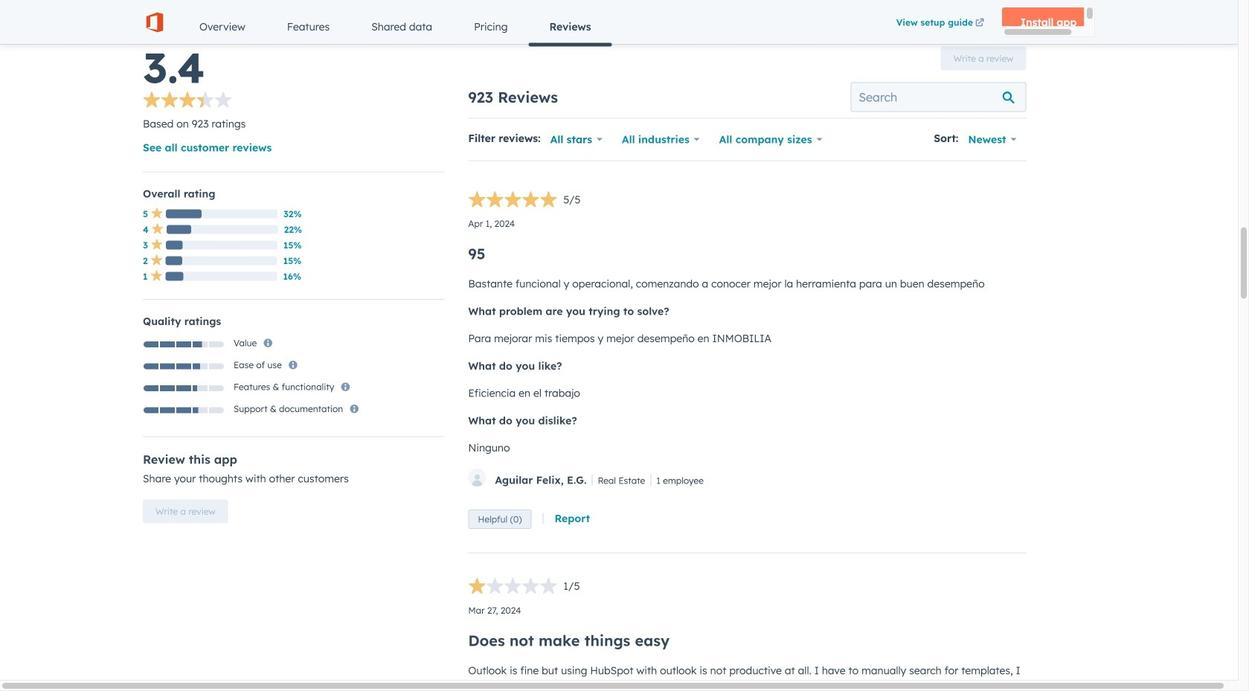 Task type: vqa. For each thing, say whether or not it's contained in the screenshot.
32% of users left a 5 star review. progress bar
yes



Task type: locate. For each thing, give the bounding box(es) containing it.
Search reviews search field
[[851, 82, 1026, 112]]

navigation
[[179, 9, 890, 46]]

15% of users left a 2 star review. progress bar
[[166, 256, 182, 265]]

overall rating meter
[[143, 91, 232, 112], [468, 191, 581, 212], [143, 341, 225, 348], [143, 363, 225, 370], [143, 385, 225, 392], [143, 407, 225, 414], [468, 577, 580, 598]]

22% of users left a 4 star review. progress bar
[[166, 225, 191, 234]]



Task type: describe. For each thing, give the bounding box(es) containing it.
16% of users left a 1 star review. progress bar
[[166, 272, 183, 281]]

15% of users left a 3 star review. progress bar
[[166, 241, 183, 249]]

32% of users left a 5 star review. progress bar
[[166, 209, 202, 218]]



